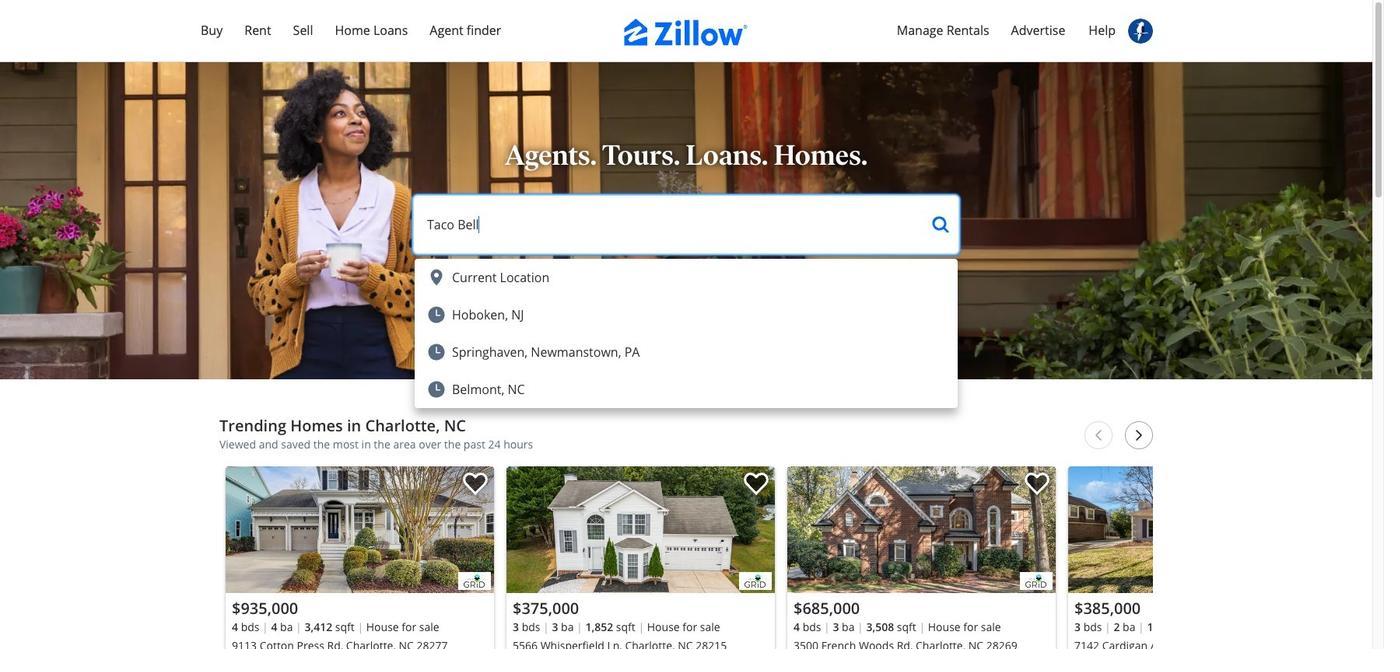 Task type: locate. For each thing, give the bounding box(es) containing it.
9113 cotton press rd, charlotte, nc 28277 image
[[226, 467, 494, 594]]

zillow logo image
[[624, 19, 749, 46]]

2 option from the top
[[415, 297, 958, 334]]

list
[[219, 461, 1337, 650]]

your profile default icon image
[[1128, 19, 1153, 44]]

list box
[[415, 259, 958, 409]]

5566 whisperfield ln, charlotte, nc 28215 element
[[507, 467, 775, 650]]

3 option from the top
[[415, 334, 958, 371]]

2 group from the left
[[507, 467, 775, 650]]

1 option from the top
[[415, 259, 958, 297]]

main navigation
[[0, 0, 1373, 62]]

4 group from the left
[[1069, 467, 1337, 650]]

7142 cardigan ave, charlotte, nc 28215 image
[[1069, 467, 1337, 594]]

group
[[226, 467, 494, 650], [507, 467, 775, 650], [788, 467, 1056, 650], [1069, 467, 1337, 650]]

4 option from the top
[[415, 371, 958, 409]]

option
[[415, 259, 958, 297], [415, 297, 958, 334], [415, 334, 958, 371], [415, 371, 958, 409]]



Task type: describe. For each thing, give the bounding box(es) containing it.
5566 whisperfield ln, charlotte, nc 28215 image
[[507, 467, 775, 594]]

7142 cardigan ave, charlotte, nc 28215 element
[[1069, 467, 1337, 650]]

home recommendations carousel element
[[219, 417, 1337, 650]]

3500 french woods rd, charlotte, nc 28269 element
[[788, 467, 1056, 650]]

3500 french woods rd, charlotte, nc 28269 image
[[788, 467, 1056, 594]]

Enter an address, neighborhood, city, or ZIP code text field
[[415, 197, 921, 253]]

3 group from the left
[[788, 467, 1056, 650]]

1 group from the left
[[226, 467, 494, 650]]

9113 cotton press rd, charlotte, nc 28277 element
[[226, 467, 494, 650]]



Task type: vqa. For each thing, say whether or not it's contained in the screenshot.
399K
no



